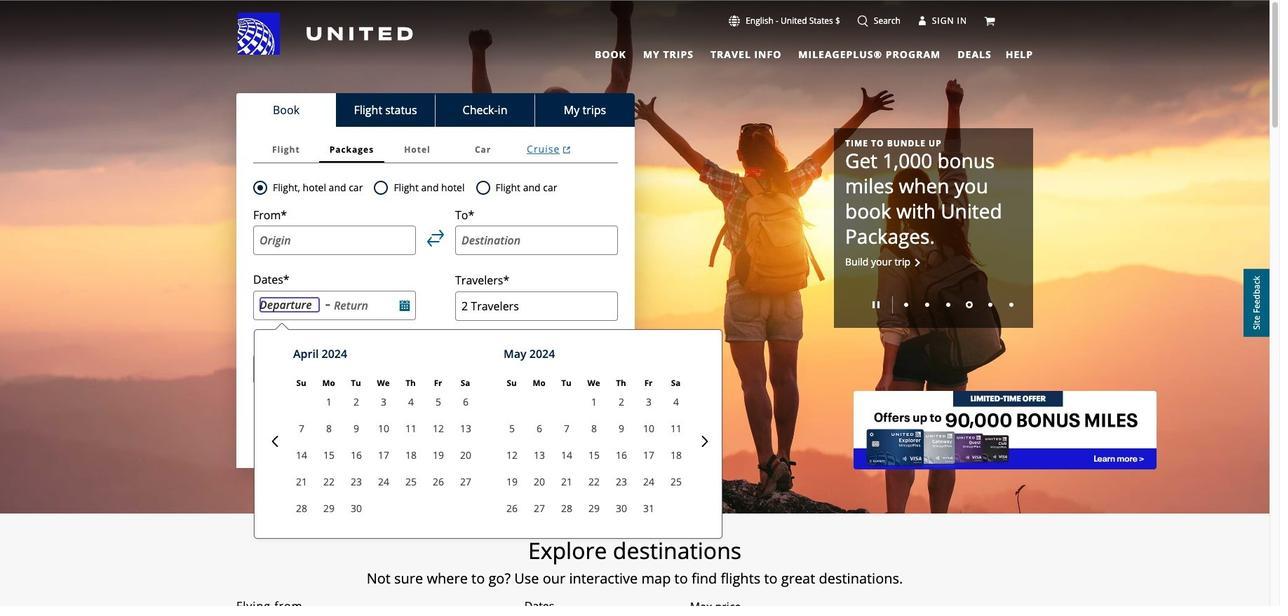 Task type: vqa. For each thing, say whether or not it's contained in the screenshot.
the middle tab list
yes



Task type: describe. For each thing, give the bounding box(es) containing it.
Origin text field
[[253, 226, 416, 256]]

united logo link to homepage image
[[238, 13, 413, 55]]

slide 5 of 6 image
[[988, 303, 993, 307]]

Departure text field
[[260, 298, 320, 314]]

view cart, click to view list of recently searched saved trips. image
[[984, 15, 995, 26]]

2 vertical spatial tab list
[[253, 137, 618, 163]]

slide 6 of 6 image
[[1009, 303, 1014, 307]]

select rooms element
[[253, 336, 296, 352]]

slide 1 of 6 image
[[904, 303, 908, 307]]

Return text field
[[334, 298, 410, 313]]

not sure where to go? use our interactive map to find flights to great destinations. element
[[156, 571, 1114, 588]]

calendar application
[[258, 331, 1120, 549]]

move backward to switch to the previous month. image
[[269, 437, 281, 448]]

slide 3 of 6 image
[[946, 303, 951, 307]]

slide 4 of 6 image
[[966, 302, 973, 309]]

Destination text field
[[455, 226, 618, 256]]



Task type: locate. For each thing, give the bounding box(es) containing it.
currently in english united states	$ enter to change image
[[729, 15, 740, 27]]

0 vertical spatial tab list
[[586, 42, 995, 63]]

navigation
[[0, 12, 1270, 63]]

1 vertical spatial tab list
[[236, 93, 635, 127]]

move forward to switch to the next month. image
[[699, 437, 711, 448]]

please enter the max price in the input text or tab to access the slider to set the max price. element
[[690, 599, 741, 607]]

explore destinations element
[[156, 537, 1114, 565]]

flying from element
[[236, 599, 303, 607]]

tab list
[[586, 42, 995, 63], [236, 93, 635, 127], [253, 137, 618, 163]]

slide 2 of 6 image
[[925, 303, 929, 307]]

carousel buttons element
[[845, 292, 1022, 317]]

main content
[[0, 1, 1270, 607]]

pause image
[[873, 302, 880, 309]]



